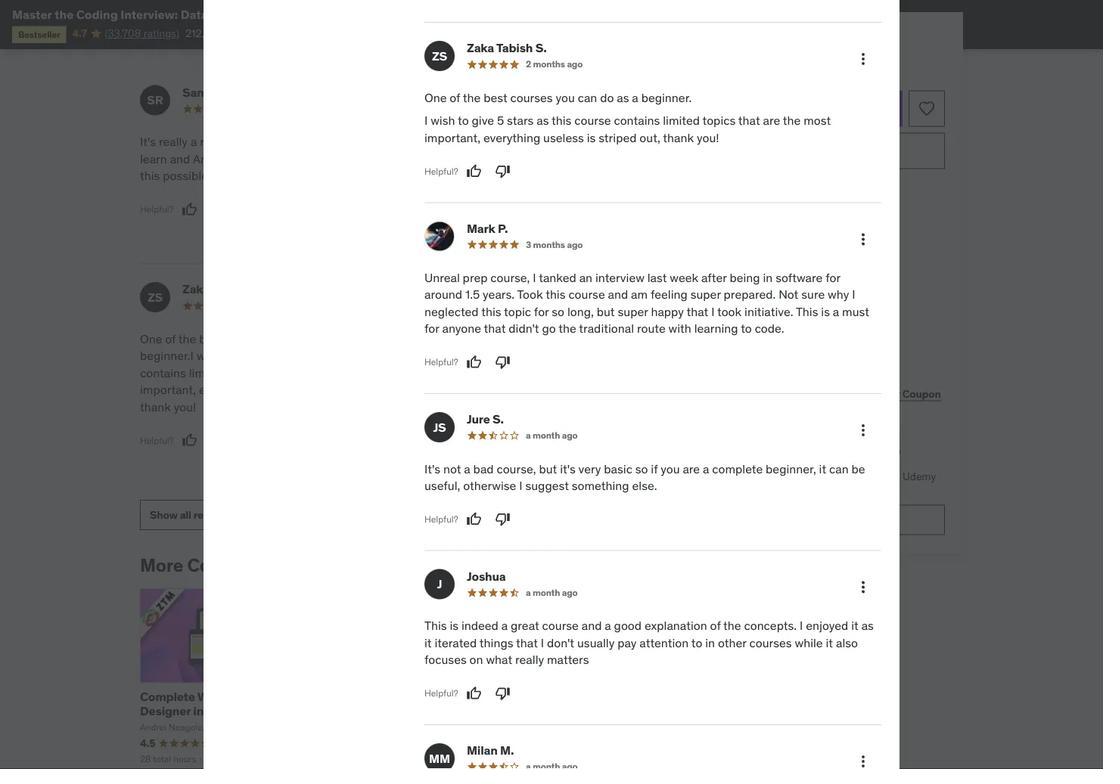 Task type: locate. For each thing, give the bounding box(es) containing it.
xsmall image left the access
[[724, 319, 736, 334]]

your
[[744, 470, 764, 483]]

of
[[450, 90, 460, 106], [315, 134, 325, 150], [165, 332, 176, 347], [710, 619, 721, 634]]

prepared. up js
[[417, 382, 469, 398]]

get
[[724, 470, 741, 483]]

complete python developer in 2023: zero to mastery
[[321, 689, 478, 719]]

hours
[[770, 236, 796, 250], [173, 754, 196, 765], [534, 754, 557, 765]]

useful,
[[424, 478, 460, 494]]

382 lectures
[[565, 754, 616, 765]]

this inside the this is indeed a great course and a good explanation of the concepts. i enjoyed it as it iterated things that i don't usually pay attention to in other courses while it also focuses on what really matters
[[424, 619, 447, 634]]

i left enjoied
[[508, 134, 511, 150]]

not up the 'jure'
[[472, 382, 492, 398]]

0 horizontal spatial this
[[424, 619, 447, 634]]

0 horizontal spatial out,
[[355, 382, 376, 398]]

2023
[[639, 704, 667, 719]]

is
[[587, 130, 596, 146], [821, 304, 830, 320], [302, 382, 311, 398], [493, 416, 502, 432], [450, 619, 459, 634]]

0 vertical spatial a month ago
[[518, 103, 570, 115]]

0 vertical spatial i
[[508, 134, 511, 150]]

lectures right 352
[[222, 754, 255, 765]]

0 horizontal spatial hours
[[173, 754, 196, 765]]

initiative. down 53 articles
[[744, 304, 793, 320]]

course, up mark review by mark p. as unhelpful image
[[483, 332, 522, 347]]

4.5 up few
[[444, 151, 461, 167]]

4.7 down master the coding interview: data structures + algorithms
[[161, 26, 187, 49]]

and inside the this is indeed a great course and a good explanation of the concepts. i enjoyed it as it iterated things that i don't usually pay attention to in other courses while it also focuses on what really matters
[[582, 619, 602, 634]]

data down mark review by joshua as unhelpful image
[[501, 704, 528, 719]]

striped
[[599, 130, 637, 146], [314, 382, 352, 398]]

zaka tabish s. up one of the best courses you can do as a beginner.
[[182, 282, 262, 297]]

2 2023: from the left
[[333, 704, 366, 719]]

very
[[578, 461, 601, 477]]

to
[[808, 101, 819, 116], [458, 113, 469, 129], [381, 134, 392, 150], [741, 321, 752, 337], [224, 348, 235, 364], [616, 433, 627, 449], [828, 470, 838, 483], [691, 636, 702, 651], [396, 704, 408, 719]]

not inside it's not a bad course, but it's very basic so if you are a complete beginner, it can be useful, otherwise i suggest something else.
[[443, 461, 461, 477]]

4 downloadable resources
[[748, 299, 872, 312]]

best inside one of the best courses you can do as a beginner. i wish to give 5 stars as this course contains limited topics that are the most important, everything useless is striped out, thank you!
[[484, 90, 507, 106]]

a month ago for great
[[526, 587, 578, 599]]

give
[[472, 113, 494, 129], [238, 348, 260, 364]]

neagoie, down designer
[[169, 722, 205, 734]]

best inside one of the best courses you can do as a beginner.
[[199, 332, 223, 347]]

1 total from the left
[[153, 754, 171, 765]]

by right courses
[[261, 554, 281, 577]]

can for one of the best courses you can do as a beginner.
[[293, 332, 313, 347]]

of inside one of the best courses you can do as a beginner. i wish to give 5 stars as this course contains limited topics that are the most important, everything useless is striped out, thank you!
[[450, 90, 460, 106]]

as inside one of the best courses you can do as a beginner.
[[332, 332, 345, 347]]

really inside the this is indeed a great course and a good explanation of the concepts. i enjoyed it as it iterated things that i don't usually pay attention to in other courses while it also focuses on what really matters
[[515, 652, 544, 668]]

best for one of the best courses you can do as a beginner.
[[199, 332, 223, 347]]

it up "focuses"
[[424, 636, 432, 651]]

am
[[631, 287, 648, 303], [565, 365, 582, 381]]

week up js
[[417, 348, 445, 364]]

contains up mark review by zaka tabish s. as helpful icon
[[140, 365, 186, 381]]

you down 2 months ago
[[556, 90, 575, 106]]

are right if
[[683, 461, 700, 477]]

1 vertical spatial go
[[417, 433, 431, 449]]

this inside one of the best courses you can do as a beginner. i wish to give 5 stars as this course contains limited topics that are the most important, everything useless is striped out, thank you!
[[552, 113, 571, 129]]

zaka
[[467, 41, 494, 56], [182, 282, 210, 297]]

adquired
[[550, 185, 598, 201]]

mark p.
[[467, 221, 508, 236], [459, 282, 500, 297]]

apply
[[872, 387, 900, 400]]

& inside the complete machine learning & data science bootcamp 2023 andrei neagoie, daniel bourke 4.6
[[661, 689, 668, 705]]

0 horizontal spatial you
[[271, 332, 290, 347]]

as inside excelent course, i enjoied a lot, and learn as well, 4.5 cause the explanations were not the best,  few couple issues but after that was amazing the vision that i adquired
[[638, 134, 651, 150]]

are inside "i wish to give 5 stars as this course contains limited topics that are the most important, everything useless is striped out, thank you!"
[[289, 365, 306, 381]]

add to cart button
[[724, 90, 903, 127]]

a inside one of the best courses you can do as a beginner. i wish to give 5 stars as this course contains limited topics that are the most important, everything useless is striped out, thank you!
[[632, 90, 638, 106]]

a inside excelent course, i enjoied a lot, and learn as well, 4.5 cause the explanations were not the best,  few couple issues but after that was amazing the vision that i adquired
[[556, 134, 563, 150]]

bad
[[473, 461, 494, 477]]

0 vertical spatial traditional
[[579, 321, 634, 337]]

by inside it's really a rich experience, tons of concepts to learn and andrei teach step by step making this possible!
[[291, 151, 303, 167]]

code. down downloadable
[[755, 321, 784, 337]]

it down enjoyed
[[826, 636, 833, 651]]

wishlist image
[[918, 100, 936, 118]]

0 vertical spatial limited
[[663, 113, 700, 129]]

0 horizontal spatial useless
[[259, 382, 299, 398]]

andrei down designer
[[140, 722, 166, 734]]

this down articles
[[796, 304, 818, 320]]

sure up mobile
[[801, 287, 825, 303]]

milan
[[467, 743, 498, 759]]

course, up "cause"
[[465, 134, 505, 150]]

1 horizontal spatial important,
[[424, 130, 480, 146]]

1 horizontal spatial more
[[809, 445, 844, 464]]

m. right mendoza
[[575, 85, 589, 100]]

otherwise
[[463, 478, 516, 494]]

that left 4
[[687, 304, 708, 320]]

articles
[[763, 278, 798, 291]]

important, up mark review by zaka tabish s. as helpful icon
[[140, 382, 196, 398]]

1 4.7 from the left
[[161, 26, 187, 49]]

tanked
[[539, 270, 576, 286], [531, 332, 569, 347]]

2 horizontal spatial after
[[701, 270, 727, 286]]

mark review by mark p. as helpful image
[[466, 355, 482, 370], [459, 462, 474, 477]]

0 horizontal spatial after
[[448, 348, 474, 364]]

schifano
[[235, 722, 270, 734]]

course, inside excelent course, i enjoied a lot, and learn as well, 4.5 cause the explanations were not the best,  few couple issues but after that was amazing the vision that i adquired
[[465, 134, 505, 150]]

1 vertical spatial traditional
[[454, 433, 509, 449]]

code. up if
[[630, 433, 659, 449]]

do inside one of the best courses you can do as a beginner. i wish to give 5 stars as this course contains limited topics that are the most important, everything useless is striped out, thank you!
[[600, 90, 614, 106]]

1 vertical spatial feeling
[[585, 365, 622, 381]]

beginner. inside one of the best courses you can do as a beginner. i wish to give 5 stars as this course contains limited topics that are the most important, everything useless is striped out, thank you!
[[641, 90, 692, 106]]

not up the useful,
[[443, 461, 461, 477]]

1 vertical spatial 3 months ago
[[518, 300, 575, 312]]

0 vertical spatial useless
[[543, 130, 584, 146]]

1 vertical spatial mark review by mark p. as helpful image
[[459, 462, 474, 477]]

andrei up 4.6
[[501, 722, 528, 734]]

m. right milan
[[500, 743, 514, 759]]

j
[[437, 577, 442, 592]]

1 complete from the left
[[140, 689, 195, 705]]

2 horizontal spatial s.
[[535, 41, 547, 56]]

0 vertical spatial striped
[[599, 130, 637, 146]]

contains inside "i wish to give 5 stars as this course contains limited topics that are the most important, everything useless is striped out, thank you!"
[[140, 365, 186, 381]]

1 horizontal spatial give
[[472, 113, 494, 129]]

helpful? left mark review by jure s. as helpful icon
[[424, 514, 458, 526]]

the inside "i wish to give 5 stars as this course contains limited topics that are the most important, everything useless is striped out, thank you!"
[[309, 365, 327, 381]]

2 total from the left
[[514, 754, 532, 765]]

2 & from the left
[[661, 689, 668, 705]]

neagoie, down science
[[530, 722, 566, 734]]

1 vertical spatial you!
[[174, 399, 196, 415]]

2 daniel from the left
[[568, 722, 594, 734]]

2 horizontal spatial lectures
[[583, 754, 616, 765]]

course, up otherwise
[[497, 461, 536, 477]]

ago for js
[[562, 430, 578, 442]]

it's really a rich experience, tons of concepts to learn and andrei teach step by step making this possible!
[[140, 134, 392, 184]]

rich
[[200, 134, 220, 150]]

i inside one of the best courses you can do as a beginner. i wish to give 5 stars as this course contains limited topics that are the most important, everything useless is striped out, thank you!
[[424, 113, 428, 129]]

learn inside it's really a rich experience, tons of concepts to learn and andrei teach step by step making this possible!
[[140, 151, 167, 167]]

4
[[748, 299, 754, 312]]

1 vertical spatial happy
[[534, 399, 567, 415]]

2 xsmall image from the top
[[724, 298, 736, 313]]

0 horizontal spatial sure
[[494, 382, 518, 398]]

1 vertical spatial stars
[[273, 348, 300, 364]]

5
[[497, 113, 504, 129], [263, 348, 270, 364], [781, 445, 789, 464]]

2 4.7 from the left
[[72, 26, 87, 40]]

years. up mark review by mark p. as unhelpful image
[[483, 287, 515, 303]]

helpful?
[[424, 166, 458, 177], [140, 204, 174, 216], [417, 221, 451, 232], [424, 357, 458, 368], [140, 435, 174, 447], [417, 464, 451, 475], [424, 514, 458, 526], [424, 688, 458, 700]]

3 months ago
[[526, 239, 583, 251], [518, 300, 575, 312]]

1 horizontal spatial neagoie,
[[530, 722, 566, 734]]

additional actions for review by milan m. image
[[854, 753, 872, 769]]

jure s.
[[467, 412, 504, 427]]

stars inside "i wish to give 5 stars as this course contains limited topics that are the most important, everything useless is striped out, thank you!"
[[273, 348, 300, 364]]

0 vertical spatial 4.5
[[444, 151, 461, 167]]

1 2023: from the left
[[206, 704, 238, 719]]

& right learning
[[661, 689, 668, 705]]

xsmall image for access
[[724, 319, 736, 334]]

you inside one of the best courses you can do as a beginner.
[[271, 332, 290, 347]]

out, inside one of the best courses you can do as a beginner. i wish to give 5 stars as this course contains limited topics that are the most important, everything useless is striped out, thank you!
[[640, 130, 660, 146]]

1 horizontal spatial lectures
[[401, 754, 434, 765]]

additional actions for review by mark p. image
[[854, 231, 872, 249]]

1 horizontal spatial took
[[517, 287, 543, 303]]

additional actions for review by joshua image
[[854, 579, 872, 597]]

helpful? up amazing
[[424, 166, 458, 177]]

mark p. down the vision
[[467, 221, 508, 236]]

took
[[717, 304, 742, 320], [600, 399, 624, 415]]

striped inside one of the best courses you can do as a beginner. i wish to give 5 stars as this course contains limited topics that are the most important, everything useless is striped out, thank you!
[[599, 130, 637, 146]]

0 vertical spatial why
[[828, 287, 849, 303]]

0 horizontal spatial stars
[[273, 348, 300, 364]]

0 horizontal spatial give
[[238, 348, 260, 364]]

making
[[333, 151, 373, 167]]

1 vertical spatial best
[[199, 332, 223, 347]]

complete left python
[[321, 689, 375, 705]]

i inside it's not a bad course, but it's very basic so if you are a complete beginner, it can be useful, otherwise i suggest something else.
[[519, 478, 522, 494]]

suggest
[[525, 478, 569, 494]]

53 articles
[[748, 278, 798, 291]]

1 horizontal spatial one
[[424, 90, 447, 106]]

complete inside complete web & mobile designer in 2023: ui/ux, figma, +more
[[140, 689, 195, 705]]

one
[[424, 90, 447, 106], [140, 332, 162, 347]]

on
[[785, 320, 796, 333], [469, 652, 483, 668]]

you! inside "i wish to give 5 stars as this course contains limited topics that are the most important, everything useless is striped out, thank you!"
[[174, 399, 196, 415]]

this inside it's really a rich experience, tons of concepts to learn and andrei teach step by step making this possible!
[[140, 168, 160, 184]]

tabish up one of the best courses you can do as a beginner.
[[212, 282, 248, 297]]

0 horizontal spatial beginner.
[[140, 348, 190, 364]]

can up "i wish to give 5 stars as this course contains limited topics that are the most important, everything useless is striped out, thank you!"
[[293, 332, 313, 347]]

0 vertical spatial 5
[[497, 113, 504, 129]]

if
[[651, 461, 658, 477]]

this right js
[[468, 416, 491, 432]]

p. down the vision
[[498, 221, 508, 236]]

route
[[637, 321, 666, 337], [512, 433, 540, 449]]

complete web & mobile designer in 2023: ui/ux, figma, +more
[[140, 689, 280, 734]]

can right mendoza
[[578, 90, 597, 106]]

1 vertical spatial months
[[533, 239, 565, 251]]

r.
[[266, 85, 278, 100]]

something
[[572, 478, 629, 494]]

0 horizontal spatial one
[[140, 332, 162, 347]]

mark review by joshua as unhelpful image
[[495, 686, 510, 702]]

are down one of the best courses you can do as a beginner.
[[289, 365, 306, 381]]

months for mark review by mark p. as unhelpful image
[[533, 239, 565, 251]]

0 horizontal spatial on
[[469, 652, 483, 668]]

topics inside one of the best courses you can do as a beginner. i wish to give 5 stars as this course contains limited topics that are the most important, everything useless is striped out, thank you!
[[702, 113, 736, 129]]

0 vertical spatial this
[[796, 304, 818, 320]]

students
[[226, 26, 268, 40]]

total right 44
[[514, 754, 532, 765]]

2 step from the left
[[306, 151, 330, 167]]

learn up possible!
[[140, 151, 167, 167]]

courses down concepts.
[[749, 636, 792, 651]]

learning left the access
[[694, 321, 738, 337]]

limited
[[663, 113, 700, 129], [189, 365, 226, 381]]

was
[[619, 168, 640, 184]]

beginner. for one of the best courses you can do as a beginner.
[[140, 348, 190, 364]]

1 vertical spatial do
[[316, 332, 329, 347]]

contains
[[614, 113, 660, 129], [140, 365, 186, 381]]

or
[[793, 445, 806, 464]]

data up 212,303
[[181, 6, 208, 22]]

2 complete from the left
[[321, 689, 375, 705]]

1 vertical spatial took
[[600, 399, 624, 415]]

add
[[782, 101, 805, 116]]

0 horizontal spatial why
[[521, 382, 542, 398]]

didn't up if
[[629, 416, 659, 432]]

can left the be at the right
[[829, 461, 849, 477]]

took up 'basic'
[[600, 399, 624, 415]]

tv
[[853, 320, 866, 333]]

you! inside one of the best courses you can do as a beginner. i wish to give 5 stars as this course contains limited topics that are the most important, everything useless is striped out, thank you!
[[697, 130, 719, 146]]

initiative. left the 'jure'
[[417, 416, 466, 432]]

best,
[[417, 168, 444, 184]]

0 vertical spatial not
[[620, 151, 638, 167]]

0 vertical spatial long,
[[567, 304, 594, 320]]

that up "very"
[[569, 399, 591, 415]]

useless inside "i wish to give 5 stars as this course contains limited topics that are the most important, everything useless is striped out, thank you!"
[[259, 382, 299, 398]]

topics inside "i wish to give 5 stars as this course contains limited topics that are the most important, everything useless is striped out, thank you!"
[[229, 365, 262, 381]]

this
[[796, 304, 818, 320], [468, 416, 491, 432], [424, 619, 447, 634]]

complete up figma,
[[140, 689, 195, 705]]

1 horizontal spatial topics
[[702, 113, 736, 129]]

udemy
[[903, 470, 936, 483]]

1 vertical spatial with
[[543, 433, 566, 449]]

0 vertical spatial data
[[181, 6, 208, 22]]

must right jure s. at the bottom of the page
[[514, 416, 542, 432]]

that up mark review by mark p. as unhelpful image
[[484, 321, 506, 337]]

beginner. for one of the best courses you can do as a beginner. i wish to give 5 stars as this course contains limited topics that are the most important, everything useless is striped out, thank you!
[[641, 90, 692, 106]]

everything up the mark review by zaka tabish s. as unhelpful image
[[483, 130, 540, 146]]

prepared. up the access
[[724, 287, 776, 303]]

a inside one of the best courses you can do as a beginner.
[[348, 332, 354, 347]]

joshua
[[467, 569, 506, 585]]

4.7 down "coding"
[[72, 26, 87, 40]]

are left add
[[763, 113, 780, 129]]

amazing
[[417, 185, 462, 201]]

1 & from the left
[[225, 689, 233, 705]]

to inside one of the best courses you can do as a beginner. i wish to give 5 stars as this course contains limited topics that are the most important, everything useless is striped out, thank you!
[[458, 113, 469, 129]]

show
[[417, 422, 445, 436], [150, 509, 178, 522]]

courses inside training 5 or more people? get your team access to 25,000+ top udemy courses anytime, anywhere.
[[724, 485, 761, 498]]

0 horizontal spatial topics
[[229, 365, 262, 381]]

sure down mark review by mark p. as unhelpful image
[[494, 382, 518, 398]]

5 inside training 5 or more people? get your team access to 25,000+ top udemy courses anytime, anywhere.
[[781, 445, 789, 464]]

helpful? left mark review by zaka tabish s. as helpful icon
[[140, 435, 174, 447]]

helpful? for mark review by jure s. as helpful icon
[[424, 514, 458, 526]]

0 horizontal spatial around
[[424, 287, 462, 303]]

data for structures
[[181, 6, 208, 22]]

not up was at the right top
[[620, 151, 638, 167]]

1 vertical spatial on
[[469, 652, 483, 668]]

tabish up 2
[[496, 41, 533, 56]]

0 horizontal spatial took
[[600, 399, 624, 415]]

1 vertical spatial month
[[533, 430, 560, 442]]

lectures down 52727 reviews element
[[401, 754, 434, 765]]

ivan
[[495, 85, 518, 100]]

3 xsmall image from the top
[[724, 319, 736, 334]]

not inside excelent course, i enjoied a lot, and learn as well, 4.5 cause the explanations were not the best,  few couple issues but after that was amazing the vision that i adquired
[[620, 151, 638, 167]]

0 horizontal spatial zaka tabish s.
[[182, 282, 262, 297]]

show left all
[[150, 509, 178, 522]]

this up iterated
[[424, 619, 447, 634]]

1 vertical spatial learning
[[569, 433, 613, 449]]

2023: up andrei neagoie, daniel schifano
[[206, 704, 238, 719]]

courses down get
[[724, 485, 761, 498]]

month up it's
[[533, 430, 560, 442]]

1 vertical spatial must
[[514, 416, 542, 432]]

one inside one of the best courses you can do as a beginner. i wish to give 5 stars as this course contains limited topics that are the most important, everything useless is striped out, thank you!
[[424, 90, 447, 106]]

xsmall image
[[724, 277, 736, 292], [724, 298, 736, 313], [724, 319, 736, 334]]

show for show all reviews
[[150, 509, 178, 522]]

1 horizontal spatial striped
[[599, 130, 637, 146]]

1 xsmall image from the top
[[724, 277, 736, 292]]

of inside it's really a rich experience, tons of concepts to learn and andrei teach step by step making this possible!
[[315, 134, 325, 150]]

important, inside "i wish to give 5 stars as this course contains limited topics that are the most important, everything useless is striped out, thank you!"
[[140, 382, 196, 398]]

1 horizontal spatial complete
[[321, 689, 375, 705]]

&
[[225, 689, 233, 705], [661, 689, 668, 705]]

hours for complete machine learning & data science bootcamp 2023
[[534, 754, 557, 765]]

0 vertical spatial zs
[[432, 48, 447, 64]]

enjoied
[[514, 134, 553, 150]]

it up the anywhere.
[[819, 461, 826, 477]]

3 lectures from the left
[[583, 754, 616, 765]]

one inside one of the best courses you can do as a beginner.
[[140, 332, 162, 347]]

not right 53
[[779, 287, 798, 303]]

helpful? for mark review by mark p. as helpful icon for mark review by mark p. as unhelpful icon
[[417, 464, 451, 475]]

lectures right 382
[[583, 754, 616, 765]]

2 months ago
[[526, 59, 583, 70]]

attention
[[639, 636, 689, 651]]

complete inside complete python developer in 2023: zero to mastery
[[321, 689, 375, 705]]

can inside one of the best courses you can do as a beginner.
[[293, 332, 313, 347]]

can inside one of the best courses you can do as a beginner. i wish to give 5 stars as this course contains limited topics that are the most important, everything useless is striped out, thank you!
[[578, 90, 597, 106]]

s. up one of the best courses you can do as a beginner.
[[251, 282, 262, 297]]

mark review by mark p. as helpful image left mark review by mark p. as unhelpful image
[[466, 355, 482, 370]]

1 step from the left
[[264, 151, 288, 167]]

4.5 inside excelent course, i enjoied a lot, and learn as well, 4.5 cause the explanations were not the best,  few couple issues but after that was amazing the vision that i adquired
[[444, 151, 461, 167]]

you
[[556, 90, 575, 106], [271, 332, 290, 347], [661, 461, 680, 477]]

total right 28
[[153, 754, 171, 765]]

best
[[484, 90, 507, 106], [199, 332, 223, 347]]

learn up 'were'
[[608, 134, 636, 150]]

more right js
[[447, 422, 472, 436]]

didn't up mark review by mark p. as unhelpful image
[[509, 321, 539, 337]]

0 horizontal spatial 4.5
[[140, 737, 155, 750]]

0 vertical spatial out,
[[640, 130, 660, 146]]

give inside one of the best courses you can do as a beginner. i wish to give 5 stars as this course contains limited topics that are the most important, everything useless is striped out, thank you!
[[472, 113, 494, 129]]

can inside it's not a bad course, but it's very basic so if you are a complete beginner, it can be useful, otherwise i suggest something else.
[[829, 461, 849, 477]]

a month ago for a
[[518, 103, 570, 115]]

after up the 'adquired'
[[566, 168, 591, 184]]

useless down one of the best courses you can do as a beginner.
[[259, 382, 299, 398]]

1 vertical spatial useless
[[259, 382, 299, 398]]

zero
[[368, 704, 394, 719]]

levels
[[454, 754, 480, 765]]

to inside training 5 or more people? get your team access to 25,000+ top udemy courses anytime, anywhere.
[[828, 470, 838, 483]]

0 horizontal spatial am
[[565, 365, 582, 381]]

rating
[[252, 26, 303, 49]]

software right mark review by mark p. as unhelpful image
[[523, 348, 570, 364]]

helpful? left mark review by samyr oliveira r. as helpful "icon"
[[140, 204, 174, 216]]

good
[[614, 619, 642, 634]]

1 horizontal spatial this
[[468, 416, 491, 432]]

thank inside "i wish to give 5 stars as this course contains limited topics that are the most important, everything useless is striped out, thank you!"
[[140, 399, 171, 415]]

1 lectures from the left
[[222, 754, 255, 765]]

2 vertical spatial xsmall image
[[724, 319, 736, 334]]

andrei
[[193, 151, 228, 167], [140, 722, 166, 734], [501, 722, 528, 734]]

beginner. inside one of the best courses you can do as a beginner.
[[140, 348, 190, 364]]

this inside gift this course "link"
[[798, 387, 816, 400]]

this is indeed a great course and a good explanation of the concepts. i enjoyed it as it iterated things that i don't usually pay attention to in other courses while it also focuses on what really matters
[[424, 619, 874, 668]]

0 vertical spatial best
[[484, 90, 507, 106]]

do inside one of the best courses you can do as a beginner.
[[316, 332, 329, 347]]

must right mobile
[[842, 304, 869, 320]]

0 vertical spatial route
[[637, 321, 666, 337]]

0 vertical spatial more
[[447, 422, 472, 436]]

one for one of the best courses you can do as a beginner. i wish to give 5 stars as this course contains limited topics that are the most important, everything useless is striped out, thank you!
[[424, 90, 447, 106]]

2 neagoie, from the left
[[530, 722, 566, 734]]

mark review by joshua as helpful image
[[466, 686, 482, 702]]

3 complete from the left
[[501, 689, 556, 705]]

daniel up 352
[[207, 722, 233, 734]]

0 vertical spatial 3
[[526, 239, 531, 251]]

day
[[785, 182, 800, 193]]

0 vertical spatial you!
[[697, 130, 719, 146]]

1 horizontal spatial years.
[[483, 287, 515, 303]]

courses down 2
[[510, 90, 553, 106]]

data inside the complete machine learning & data science bootcamp 2023 andrei neagoie, daniel bourke 4.6
[[501, 704, 528, 719]]

are inside it's not a bad course, but it's very basic so if you are a complete beginner, it can be useful, otherwise i suggest something else.
[[683, 461, 700, 477]]

more
[[447, 422, 472, 436], [809, 445, 844, 464]]

1 vertical spatial limited
[[189, 365, 226, 381]]

it's up the useful,
[[424, 461, 440, 477]]

0 horizontal spatial total
[[153, 754, 171, 765]]

neagoie, inside the complete machine learning & data science bootcamp 2023 andrei neagoie, daniel bourke 4.6
[[530, 722, 566, 734]]

well,
[[417, 151, 441, 167]]

(33,708 ratings)
[[105, 26, 179, 40]]

show for show more
[[417, 422, 445, 436]]

being up jure s. at the bottom of the page
[[477, 348, 507, 364]]

andrei inside it's really a rich experience, tons of concepts to learn and andrei teach step by step making this possible!
[[193, 151, 228, 167]]

28 total hours
[[140, 754, 196, 765]]

mark review by jure s. as helpful image
[[466, 512, 482, 527]]

months for the mark review by zaka tabish s. as unhelpful image
[[533, 59, 565, 70]]

0 vertical spatial one
[[424, 90, 447, 106]]

mark review by mark p. as helpful image up otherwise
[[459, 462, 474, 477]]

+
[[275, 6, 282, 22]]

2023: left zero
[[333, 704, 366, 719]]

4.7 for 4.7
[[72, 26, 87, 40]]

a inside it's really a rich experience, tons of concepts to learn and andrei teach step by step making this possible!
[[191, 134, 197, 150]]

mastery
[[410, 704, 456, 719]]

software up downloadable
[[776, 270, 823, 286]]

zaka tabish s.
[[467, 41, 547, 56], [182, 282, 262, 297]]

0 vertical spatial zaka tabish s.
[[467, 41, 547, 56]]

the
[[55, 6, 74, 22], [463, 90, 481, 106], [783, 113, 801, 129], [498, 151, 516, 167], [640, 151, 658, 167], [465, 185, 483, 201], [559, 321, 576, 337], [178, 332, 196, 347], [309, 365, 327, 381], [433, 433, 451, 449], [723, 619, 741, 634]]

one for one of the best courses you can do as a beginner.
[[140, 332, 162, 347]]

wish
[[431, 113, 455, 129], [197, 348, 221, 364]]

1 neagoie, from the left
[[169, 722, 205, 734]]

video
[[856, 236, 882, 250]]

mark down mark review by diego ivan mendoza m. as helpful icon
[[459, 282, 488, 297]]

0 vertical spatial wish
[[431, 113, 455, 129]]

so
[[552, 304, 564, 320], [435, 399, 447, 415], [635, 461, 648, 477]]

by down tons
[[291, 151, 303, 167]]

complete machine learning & data science bootcamp 2023 andrei neagoie, daniel bourke 4.6
[[501, 689, 668, 750]]

after left 53
[[701, 270, 727, 286]]

course inside "i wish to give 5 stars as this course contains limited topics that are the most important, everything useless is striped out, thank you!"
[[340, 348, 377, 364]]

designer
[[140, 704, 191, 719]]

courses inside one of the best courses you can do as a beginner. i wish to give 5 stars as this course contains limited topics that are the most important, everything useless is striped out, thank you!
[[510, 90, 553, 106]]

a month ago
[[518, 103, 570, 115], [526, 430, 578, 442], [526, 587, 578, 599]]

1 vertical spatial one
[[140, 332, 162, 347]]

learning
[[694, 321, 738, 337], [569, 433, 613, 449]]

& right web
[[225, 689, 233, 705]]

0 horizontal spatial daniel
[[207, 722, 233, 734]]

stars
[[507, 113, 534, 129], [273, 348, 300, 364]]

mark review by mark p. as unhelpful image
[[495, 355, 510, 370]]

course inside "link"
[[818, 387, 852, 400]]

1 vertical spatial interview
[[588, 332, 637, 347]]

0 horizontal spatial really
[[159, 134, 188, 150]]

andrei inside the complete machine learning & data science bootcamp 2023 andrei neagoie, daniel bourke 4.6
[[501, 722, 528, 734]]



Task type: describe. For each thing, give the bounding box(es) containing it.
lot,
[[566, 134, 582, 150]]

is inside one of the best courses you can do as a beginner. i wish to give 5 stars as this course contains limited topics that are the most important, everything useless is striped out, thank you!
[[587, 130, 596, 146]]

1 vertical spatial neglected
[[551, 382, 606, 398]]

0 horizontal spatial took
[[451, 365, 477, 381]]

xsmall image for 53
[[724, 277, 736, 292]]

5 inside "i wish to give 5 stars as this course contains limited topics that are the most important, everything useless is striped out, thank you!"
[[263, 348, 270, 364]]

else.
[[632, 478, 657, 494]]

0 vertical spatial s.
[[535, 41, 547, 56]]

month for s.
[[533, 430, 560, 442]]

1 horizontal spatial why
[[828, 287, 849, 303]]

more inside the show more button
[[447, 422, 472, 436]]

you for one of the best courses you can do as a beginner.
[[271, 332, 290, 347]]

to inside the this is indeed a great course and a good explanation of the concepts. i enjoyed it as it iterated things that i don't usually pay attention to in other courses while it also focuses on what really matters
[[691, 636, 702, 651]]

mobile
[[799, 320, 831, 333]]

2 horizontal spatial hours
[[770, 236, 796, 250]]

0 vertical spatial learning
[[694, 321, 738, 337]]

complete for data
[[501, 689, 556, 705]]

striped inside "i wish to give 5 stars as this course contains limited topics that are the most important, everything useless is striped out, thank you!"
[[314, 382, 352, 398]]

complete for designer
[[140, 689, 195, 705]]

1 vertical spatial tanked
[[531, 332, 569, 347]]

teach
[[231, 151, 261, 167]]

after inside excelent course, i enjoied a lot, and learn as well, 4.5 cause the explanations were not the best,  few couple issues but after that was amazing the vision that i adquired
[[566, 168, 591, 184]]

0 horizontal spatial andrei
[[140, 722, 166, 734]]

access on mobile and tv
[[748, 320, 866, 333]]

course, down mark review by diego ivan mendoza m. as unhelpful image
[[490, 270, 530, 286]]

0 vertical spatial interview
[[595, 270, 644, 286]]

1 horizontal spatial zaka tabish s.
[[467, 41, 547, 56]]

mark review by diego ivan mendoza m. as unhelpful image
[[488, 219, 503, 234]]

to inside button
[[808, 101, 819, 116]]

44 total hours
[[501, 754, 557, 765]]

to inside it's really a rich experience, tons of concepts to learn and andrei teach step by step making this possible!
[[381, 134, 392, 150]]

helpful? for mark review by diego ivan mendoza m. as helpful icon
[[417, 221, 451, 232]]

to inside complete python developer in 2023: zero to mastery
[[396, 704, 408, 719]]

couple
[[469, 168, 505, 184]]

best for one of the best courses you can do as a beginner. i wish to give 5 stars as this course contains limited topics that are the most important, everything useless is striped out, thank you!
[[484, 90, 507, 106]]

daniel inside the complete machine learning & data science bootcamp 2023 andrei neagoie, daniel bourke 4.6
[[568, 722, 594, 734]]

& inside complete web & mobile designer in 2023: ui/ux, figma, +more
[[225, 689, 233, 705]]

guarantee
[[856, 182, 899, 193]]

hours for complete web & mobile designer in 2023: ui/ux, figma, +more
[[173, 754, 196, 765]]

python
[[378, 689, 418, 705]]

in inside the this is indeed a great course and a good explanation of the concepts. i enjoyed it as it iterated things that i don't usually pay attention to in other courses while it also focuses on what really matters
[[705, 636, 715, 651]]

0 vertical spatial last
[[647, 270, 667, 286]]

stars inside one of the best courses you can do as a beginner. i wish to give 5 stars as this course contains limited topics that are the most important, everything useless is striped out, thank you!
[[507, 113, 534, 129]]

it's for it's really a rich experience, tons of concepts to learn and andrei teach step by step making this possible!
[[140, 134, 156, 150]]

coding
[[76, 6, 118, 22]]

that inside the this is indeed a great course and a good explanation of the concepts. i enjoyed it as it iterated things that i don't usually pay attention to in other courses while it also focuses on what really matters
[[516, 636, 538, 651]]

5 inside one of the best courses you can do as a beginner. i wish to give 5 stars as this course contains limited topics that are the most important, everything useless is striped out, thank you!
[[497, 113, 504, 129]]

data for science
[[501, 704, 528, 719]]

all
[[180, 509, 191, 522]]

sr
[[147, 93, 163, 108]]

a month ago for course,
[[526, 430, 578, 442]]

0 horizontal spatial so
[[435, 399, 447, 415]]

1 vertical spatial unreal
[[417, 332, 452, 347]]

you inside it's not a bad course, but it's very basic so if you are a complete beginner, it can be useful, otherwise i suggest something else.
[[661, 461, 680, 477]]

0 horizontal spatial initiative.
[[417, 416, 466, 432]]

complete python developer in 2023: zero to mastery link
[[321, 689, 478, 719]]

course inside the this is indeed a great course and a good explanation of the concepts. i enjoyed it as it iterated things that i don't usually pay attention to in other courses while it also focuses on what really matters
[[542, 619, 579, 634]]

limited inside one of the best courses you can do as a beginner. i wish to give 5 stars as this course contains limited topics that are the most important, everything useless is striped out, thank you!
[[663, 113, 700, 129]]

everything inside "i wish to give 5 stars as this course contains limited topics that are the most important, everything useless is striped out, thank you!"
[[199, 382, 256, 398]]

2 vertical spatial month
[[533, 587, 560, 599]]

helpful? for mark review by mark p. as helpful icon associated with mark review by mark p. as unhelpful image
[[424, 357, 458, 368]]

figma,
[[140, 718, 178, 734]]

0 horizontal spatial being
[[477, 348, 507, 364]]

training
[[724, 445, 778, 464]]

1 horizontal spatial zs
[[432, 48, 447, 64]]

the inside the this is indeed a great course and a good explanation of the concepts. i enjoyed it as it iterated things that i don't usually pay attention to in other courses while it also focuses on what really matters
[[723, 619, 741, 634]]

bourke
[[596, 722, 625, 734]]

2023: inside complete web & mobile designer in 2023: ui/ux, figma, +more
[[206, 704, 238, 719]]

the inside one of the best courses you can do as a beginner.
[[178, 332, 196, 347]]

lectures for complete web & mobile designer in 2023: ui/ux, figma, +more
[[222, 754, 255, 765]]

month for ivan
[[525, 103, 552, 115]]

bootcamp
[[578, 704, 636, 719]]

28
[[140, 754, 151, 765]]

1 daniel from the left
[[207, 722, 233, 734]]

total for complete web & mobile designer in 2023: ui/ux, figma, +more
[[153, 754, 171, 765]]

0 horizontal spatial learning
[[569, 433, 613, 449]]

1 vertical spatial software
[[523, 348, 570, 364]]

learning
[[609, 689, 658, 705]]

course inside one of the best courses you can do as a beginner. i wish to give 5 stars as this course contains limited topics that are the most important, everything useless is striped out, thank you!
[[574, 113, 611, 129]]

were
[[591, 151, 617, 167]]

1 vertical spatial mark
[[459, 282, 488, 297]]

mark review by jure s. as unhelpful image
[[495, 512, 510, 527]]

off
[[883, 37, 897, 53]]

wish inside one of the best courses you can do as a beginner. i wish to give 5 stars as this course contains limited topics that are the most important, everything useless is striped out, thank you!
[[431, 113, 455, 129]]

and inside excelent course, i enjoied a lot, and learn as well, 4.5 cause the explanations were not the best,  few couple issues but after that was amazing the vision that i adquired
[[585, 134, 606, 150]]

0 vertical spatial being
[[730, 270, 760, 286]]

to inside "i wish to give 5 stars as this course contains limited topics that are the most important, everything useless is striped out, thank you!"
[[224, 348, 235, 364]]

that inside "i wish to give 5 stars as this course contains limited topics that are the most important, everything useless is striped out, thank you!"
[[264, 365, 286, 381]]

1 vertical spatial sure
[[494, 382, 518, 398]]

top
[[884, 470, 900, 483]]

88% off
[[854, 37, 897, 53]]

mark review by zaka tabish s. as helpful image
[[466, 164, 482, 179]]

of inside the this is indeed a great course and a good explanation of the concepts. i enjoyed it as it iterated things that i don't usually pay attention to in other courses while it also focuses on what really matters
[[710, 619, 721, 634]]

that down issues
[[519, 185, 541, 201]]

this inside "i wish to give 5 stars as this course contains limited topics that are the most important, everything useless is striped out, thank you!"
[[317, 348, 337, 364]]

and inside it's really a rich experience, tons of concepts to learn and andrei teach step by step making this possible!
[[170, 151, 190, 167]]

in inside complete web & mobile designer in 2023: ui/ux, figma, +more
[[193, 704, 204, 719]]

you for one of the best courses you can do as a beginner. i wish to give 5 stars as this course contains limited topics that are the most important, everything useless is striped out, thank you!
[[556, 90, 575, 106]]

1 vertical spatial an
[[572, 332, 585, 347]]

0 horizontal spatial feeling
[[585, 365, 622, 381]]

as inside "i wish to give 5 stars as this course contains limited topics that are the most important, everything useless is striped out, thank you!"
[[302, 348, 315, 364]]

complete machine learning & data science bootcamp 2023 link
[[501, 689, 668, 719]]

0 vertical spatial zaka
[[467, 41, 494, 56]]

88%
[[854, 37, 880, 53]]

mark review by samyr oliveira r. as helpful image
[[182, 202, 197, 217]]

mark review by mark p. as unhelpful image
[[488, 462, 503, 477]]

more inside training 5 or more people? get your team access to 25,000+ top udemy courses anytime, anywhere.
[[809, 445, 844, 464]]

0 horizontal spatial neglected
[[424, 304, 479, 320]]

1 horizontal spatial around
[[590, 348, 628, 364]]

44
[[501, 754, 512, 765]]

demand
[[815, 236, 854, 250]]

0 horizontal spatial 1.5
[[465, 287, 480, 303]]

0 vertical spatial tanked
[[539, 270, 576, 286]]

0 horizontal spatial long,
[[450, 399, 477, 415]]

1 horizontal spatial code.
[[755, 321, 784, 337]]

but inside it's not a bad course, but it's very basic so if you are a complete beginner, it can be useful, otherwise i suggest something else.
[[539, 461, 557, 477]]

indeed
[[461, 619, 498, 634]]

1 horizontal spatial must
[[842, 304, 869, 320]]

53
[[748, 278, 761, 291]]

gift
[[777, 387, 795, 400]]

courses
[[187, 554, 257, 577]]

1 horizontal spatial anyone
[[562, 416, 601, 432]]

0 horizontal spatial week
[[417, 348, 445, 364]]

1 vertical spatial not
[[472, 382, 492, 398]]

additional actions for review by jure s. image
[[854, 422, 872, 440]]

possible!
[[163, 168, 211, 184]]

show all reviews
[[150, 509, 231, 522]]

mobile
[[236, 689, 274, 705]]

1 vertical spatial 3
[[518, 300, 524, 312]]

0 vertical spatial 3 months ago
[[526, 239, 583, 251]]

of inside one of the best courses you can do as a beginner.
[[165, 332, 176, 347]]

mark review by diego ivan mendoza m. as helpful image
[[459, 219, 474, 234]]

0 horizontal spatial zs
[[147, 290, 163, 305]]

ago for j
[[562, 587, 578, 599]]

contains inside one of the best courses you can do as a beginner. i wish to give 5 stars as this course contains limited topics that are the most important, everything useless is striped out, thank you!
[[614, 113, 660, 129]]

0 vertical spatial tabish
[[496, 41, 533, 56]]

1 vertical spatial am
[[565, 365, 582, 381]]

mendoza
[[521, 85, 572, 100]]

2 vertical spatial after
[[448, 348, 474, 364]]

1 vertical spatial didn't
[[629, 416, 659, 432]]

downloadable
[[757, 299, 823, 312]]

that inside one of the best courses you can do as a beginner. i wish to give 5 stars as this course contains limited topics that are the most important, everything useless is striped out, thank you!
[[738, 113, 760, 129]]

2023: inside complete python developer in 2023: zero to mastery
[[333, 704, 366, 719]]

1 horizontal spatial i
[[544, 185, 547, 201]]

52727 reviews element
[[395, 738, 428, 750]]

1 vertical spatial by
[[261, 554, 281, 577]]

0 vertical spatial week
[[670, 270, 698, 286]]

share button
[[724, 379, 761, 409]]

vision
[[486, 185, 517, 201]]

complete for 2023:
[[321, 689, 375, 705]]

1 horizontal spatial 3
[[526, 239, 531, 251]]

i inside "i wish to give 5 stars as this course contains limited topics that are the most important, everything useless is striped out, thank you!"
[[190, 348, 194, 364]]

algorithms
[[285, 6, 349, 22]]

ago for dm
[[554, 103, 570, 115]]

medium image
[[140, 29, 158, 47]]

ago for zs
[[567, 59, 583, 70]]

1 vertical spatial prep
[[455, 332, 480, 347]]

1 vertical spatial zaka tabish s.
[[182, 282, 262, 297]]

usually
[[577, 636, 615, 651]]

can for one of the best courses you can do as a beginner. i wish to give 5 stars as this course contains limited topics that are the most important, everything useless is striped out, thank you!
[[578, 90, 597, 106]]

it inside it's not a bad course, but it's very basic so if you are a complete beginner, it can be useful, otherwise i suggest something else.
[[819, 461, 826, 477]]

anytime,
[[764, 485, 804, 498]]

are inside one of the best courses you can do as a beginner. i wish to give 5 stars as this course contains limited topics that are the most important, everything useless is striped out, thank you!
[[763, 113, 780, 129]]

it up also
[[851, 619, 858, 634]]

0 vertical spatial unreal
[[424, 270, 460, 286]]

more
[[140, 554, 183, 577]]

dm
[[422, 93, 442, 108]]

share
[[728, 387, 757, 400]]

js
[[433, 420, 446, 435]]

4.7 for 4.7 course rating
[[161, 26, 187, 49]]

0 vertical spatial happy
[[651, 304, 684, 320]]

0 horizontal spatial must
[[514, 416, 542, 432]]

great
[[511, 619, 539, 634]]

helpful? for mark review by joshua as helpful icon
[[424, 688, 458, 700]]

learn inside excelent course, i enjoied a lot, and learn as well, 4.5 cause the explanations were not the best,  few couple issues but after that was amazing the vision that i adquired
[[608, 134, 636, 150]]

give inside "i wish to give 5 stars as this course contains limited topics that are the most important, everything useless is striped out, thank you!"
[[238, 348, 260, 364]]

0 vertical spatial mark
[[467, 221, 495, 236]]

excelent
[[417, 134, 462, 150]]

access
[[793, 470, 826, 483]]

1 vertical spatial why
[[521, 382, 542, 398]]

0 horizontal spatial go
[[417, 433, 431, 449]]

xsmall image for 4
[[724, 298, 736, 313]]

1 horizontal spatial with
[[668, 321, 691, 337]]

mark review by zaka tabish s. as helpful image
[[182, 433, 197, 448]]

do for one of the best courses you can do as a beginner. i wish to give 5 stars as this course contains limited topics that are the most important, everything useless is striped out, thank you!
[[600, 90, 614, 106]]

thank inside one of the best courses you can do as a beginner. i wish to give 5 stars as this course contains limited topics that are the most important, everything useless is striped out, thank you!
[[663, 130, 694, 146]]

1 vertical spatial after
[[701, 270, 727, 286]]

as inside the this is indeed a great course and a good explanation of the concepts. i enjoyed it as it iterated things that i don't usually pay attention to in other courses while it also focuses on what really matters
[[861, 619, 874, 634]]

courses inside one of the best courses you can do as a beginner.
[[226, 332, 268, 347]]

mark review by mark p. as helpful image for mark review by mark p. as unhelpful icon
[[459, 462, 474, 477]]

1 vertical spatial last
[[640, 332, 659, 347]]

0 vertical spatial an
[[579, 270, 592, 286]]

other
[[718, 636, 746, 651]]

1 horizontal spatial took
[[717, 304, 742, 320]]

1 horizontal spatial topic
[[631, 382, 658, 398]]

2 horizontal spatial this
[[796, 304, 818, 320]]

lectures for complete machine learning & data science bootcamp 2023
[[583, 754, 616, 765]]

but inside excelent course, i enjoied a lot, and learn as well, 4.5 cause the explanations were not the best,  few couple issues but after that was amazing the vision that i adquired
[[545, 168, 563, 184]]

everything inside one of the best courses you can do as a beginner. i wish to give 5 stars as this course contains limited topics that are the most important, everything useless is striped out, thank you!
[[483, 130, 540, 146]]

that up 'basic'
[[604, 416, 626, 432]]

2 vertical spatial months
[[525, 300, 558, 312]]

so inside it's not a bad course, but it's very basic so if you are a complete beginner, it can be useful, otherwise i suggest something else.
[[635, 461, 648, 477]]

2
[[526, 59, 531, 70]]

ui/ux,
[[241, 704, 280, 719]]

all
[[442, 754, 452, 765]]

1 horizontal spatial initiative.
[[744, 304, 793, 320]]

0 vertical spatial anyone
[[442, 321, 481, 337]]

milan m.
[[467, 743, 514, 759]]

most inside one of the best courses you can do as a beginner. i wish to give 5 stars as this course contains limited topics that are the most important, everything useless is striped out, thank you!
[[804, 113, 831, 129]]

1 horizontal spatial s.
[[493, 412, 504, 427]]

diego ivan mendoza m.
[[459, 85, 589, 100]]

show more button
[[417, 414, 472, 445]]

1 horizontal spatial feeling
[[651, 287, 688, 303]]

courses inside the this is indeed a great course and a good explanation of the concepts. i enjoyed it as it iterated things that i don't usually pay attention to in other courses while it also focuses on what really matters
[[749, 636, 792, 651]]

mark review by mark p. as helpful image for mark review by mark p. as unhelpful image
[[466, 355, 482, 370]]

0 vertical spatial go
[[542, 321, 556, 337]]

what
[[486, 652, 512, 668]]

cart
[[822, 101, 844, 116]]

helpful? for mark review by zaka tabish s. as helpful image
[[424, 166, 458, 177]]

212,303 students
[[185, 26, 268, 40]]

it's for it's not a bad course, but it's very basic so if you are a complete beginner, it can be useful, otherwise i suggest something else.
[[424, 461, 440, 477]]

mm
[[429, 751, 450, 767]]

1 horizontal spatial not
[[779, 287, 798, 303]]

1 horizontal spatial m.
[[575, 85, 589, 100]]

master the coding interview: data structures + algorithms
[[12, 6, 349, 22]]

0 vertical spatial prepared.
[[724, 287, 776, 303]]

19.5 hours on-demand video
[[748, 236, 882, 250]]

structures
[[210, 6, 272, 22]]

1 vertical spatial 4.5
[[140, 737, 155, 750]]

out, inside "i wish to give 5 stars as this course contains limited topics that are the most important, everything useless is striped out, thank you!"
[[355, 382, 376, 398]]

0 vertical spatial topic
[[504, 304, 531, 320]]

1 vertical spatial zaka
[[182, 282, 210, 297]]

is inside "i wish to give 5 stars as this course contains limited topics that are the most important, everything useless is striped out, thank you!"
[[302, 382, 311, 398]]

matters
[[547, 652, 589, 668]]

0 horizontal spatial traditional
[[454, 433, 509, 449]]

0 horizontal spatial didn't
[[509, 321, 539, 337]]

explanations
[[519, 151, 588, 167]]

1 horizontal spatial sure
[[801, 287, 825, 303]]

do for one of the best courses you can do as a beginner.
[[316, 332, 329, 347]]

access
[[748, 320, 782, 333]]

really inside it's really a rich experience, tons of concepts to learn and andrei teach step by step making this possible!
[[159, 134, 188, 150]]

that down 'were'
[[594, 168, 616, 184]]

1 vertical spatial p.
[[490, 282, 500, 297]]

explanation
[[645, 619, 707, 634]]

useless inside one of the best courses you can do as a beginner. i wish to give 5 stars as this course contains limited topics that are the most important, everything useless is striped out, thank you!
[[543, 130, 584, 146]]

iterated
[[435, 636, 477, 651]]

team
[[767, 470, 791, 483]]

total for complete machine learning & data science bootcamp 2023
[[514, 754, 532, 765]]

1 vertical spatial 1.5
[[631, 348, 646, 364]]

1 horizontal spatial on
[[785, 320, 796, 333]]

enjoyed
[[806, 619, 848, 634]]

0 vertical spatial years.
[[483, 287, 515, 303]]

one of the best courses you can do as a beginner. i wish to give 5 stars as this course contains limited topics that are the most important, everything useless is striped out, thank you!
[[424, 90, 831, 146]]

382
[[565, 754, 581, 765]]

show more
[[417, 422, 472, 436]]

0 vertical spatial p.
[[498, 221, 508, 236]]

in inside complete python developer in 2023: zero to mastery
[[321, 704, 331, 719]]

+more
[[181, 718, 217, 734]]

1 vertical spatial years.
[[417, 365, 449, 381]]

0 horizontal spatial tabish
[[212, 282, 248, 297]]

limited inside "i wish to give 5 stars as this course contains limited topics that are the most important, everything useless is striped out, thank you!"
[[189, 365, 226, 381]]

oliveira
[[221, 85, 264, 100]]

pay
[[617, 636, 637, 651]]

0 vertical spatial software
[[776, 270, 823, 286]]

course, inside it's not a bad course, but it's very basic so if you are a complete beginner, it can be useful, otherwise i suggest something else.
[[497, 461, 536, 477]]

additional actions for review by zaka tabish s. image
[[854, 50, 872, 69]]

mark review by zaka tabish s. as unhelpful image
[[495, 164, 510, 179]]

training 5 or more people? get your team access to 25,000+ top udemy courses anytime, anywhere.
[[724, 445, 936, 498]]

1 vertical spatial mark p.
[[459, 282, 500, 297]]

0 horizontal spatial route
[[512, 433, 540, 449]]

on inside the this is indeed a great course and a good explanation of the concepts. i enjoyed it as it iterated things that i don't usually pay attention to in other courses while it also focuses on what really matters
[[469, 652, 483, 668]]

few
[[446, 168, 466, 184]]

0 vertical spatial mark p.
[[467, 221, 508, 236]]

2 lectures from the left
[[401, 754, 434, 765]]

samyr
[[182, 85, 218, 100]]

4.7 course rating
[[161, 26, 303, 49]]

1 vertical spatial m.
[[500, 743, 514, 759]]

1 vertical spatial code.
[[630, 433, 659, 449]]

0 horizontal spatial prepared.
[[417, 382, 469, 398]]

important, inside one of the best courses you can do as a beginner. i wish to give 5 stars as this course contains limited topics that are the most important, everything useless is striped out, thank you!
[[424, 130, 480, 146]]

interview:
[[121, 6, 178, 22]]

i wish to give 5 stars as this course contains limited topics that are the most important, everything useless is striped out, thank you!
[[140, 348, 377, 415]]

352 lectures
[[204, 754, 255, 765]]

0 vertical spatial so
[[552, 304, 564, 320]]

0 vertical spatial am
[[631, 287, 648, 303]]

30-day money-back guarantee
[[770, 182, 899, 193]]



Task type: vqa. For each thing, say whether or not it's contained in the screenshot.
can within It's not a bad course, but it's very basic so if you are a complete beginner, it can be useful, otherwise I suggest something else.
yes



